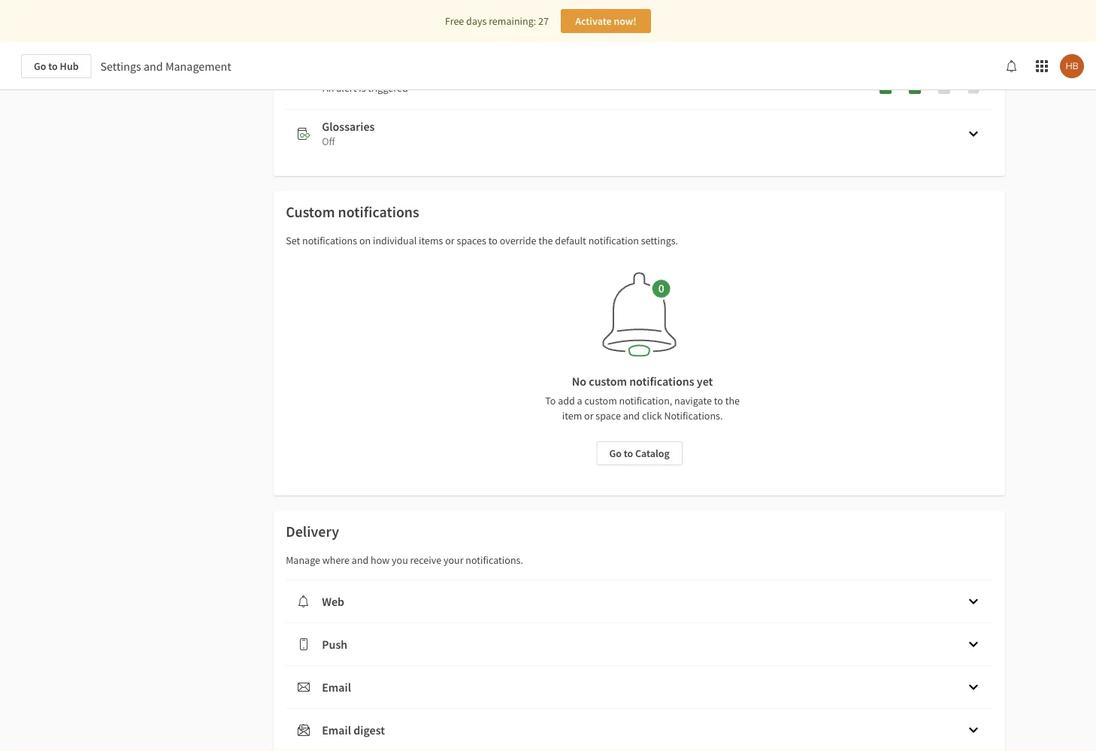 Task type: locate. For each thing, give the bounding box(es) containing it.
notifications inside no custom notifications yet to add a custom notification, navigate to the item or space and click notifications.
[[630, 374, 695, 389]]

or
[[445, 234, 455, 247], [584, 409, 594, 423]]

your
[[444, 553, 464, 567]]

custom
[[589, 374, 627, 389], [585, 394, 617, 408]]

go inside button
[[609, 447, 622, 460]]

settings.
[[641, 234, 678, 247]]

to right spaces
[[489, 234, 498, 247]]

1 vertical spatial go
[[609, 447, 622, 460]]

go to catalog
[[609, 447, 670, 460]]

or right 'item'
[[584, 409, 594, 423]]

email for email digest
[[322, 723, 351, 738]]

1 vertical spatial and
[[623, 409, 640, 423]]

2 vertical spatial notifications
[[630, 374, 695, 389]]

main content
[[0, 0, 1096, 751]]

the inside no custom notifications yet to add a custom notification, navigate to the item or space and click notifications.
[[725, 394, 740, 408]]

an alert is triggered
[[323, 81, 408, 95]]

0 vertical spatial and
[[144, 59, 163, 74]]

catalog
[[635, 447, 670, 460]]

0 vertical spatial or
[[445, 234, 455, 247]]

go left the catalog
[[609, 447, 622, 460]]

settings
[[100, 59, 141, 74]]

you
[[392, 553, 408, 567]]

custom
[[286, 203, 335, 221]]

off
[[322, 135, 335, 148]]

spaces
[[457, 234, 486, 247]]

notifications for custom
[[338, 203, 419, 221]]

to left the catalog
[[624, 447, 633, 460]]

custom right no
[[589, 374, 627, 389]]

go left hub
[[34, 59, 46, 73]]

1 vertical spatial or
[[584, 409, 594, 423]]

2 vertical spatial and
[[352, 553, 369, 567]]

no custom notifications yet to add a custom notification, navigate to the item or space and click notifications.
[[545, 374, 740, 423]]

notifications.
[[466, 553, 523, 567]]

on
[[359, 234, 371, 247]]

0 horizontal spatial go
[[34, 59, 46, 73]]

manage where and how you receive your notifications.
[[286, 553, 523, 567]]

notifications up notification,
[[630, 374, 695, 389]]

the right navigate
[[725, 394, 740, 408]]

0 horizontal spatial and
[[144, 59, 163, 74]]

space
[[596, 409, 621, 423]]

push button
[[286, 623, 993, 666]]

1 vertical spatial the
[[725, 394, 740, 408]]

email button
[[286, 666, 993, 708]]

override
[[500, 234, 537, 247]]

1 email from the top
[[322, 680, 351, 695]]

to
[[48, 59, 58, 73], [489, 234, 498, 247], [714, 394, 723, 408], [624, 447, 633, 460]]

1 horizontal spatial or
[[584, 409, 594, 423]]

2 email from the top
[[322, 723, 351, 738]]

notifications down custom
[[302, 234, 357, 247]]

web button
[[286, 581, 993, 623]]

to
[[545, 394, 556, 408]]

go for go to catalog
[[609, 447, 622, 460]]

activate now!
[[575, 14, 637, 28]]

now!
[[614, 14, 637, 28]]

custom up space
[[585, 394, 617, 408]]

custom notifications
[[286, 203, 419, 221]]

or right items
[[445, 234, 455, 247]]

click
[[642, 409, 662, 423]]

2 horizontal spatial and
[[623, 409, 640, 423]]

0 vertical spatial email
[[322, 680, 351, 695]]

notifications
[[338, 203, 419, 221], [302, 234, 357, 247], [630, 374, 695, 389]]

and left how
[[352, 553, 369, 567]]

the
[[539, 234, 553, 247], [725, 394, 740, 408]]

and right settings
[[144, 59, 163, 74]]

email left digest
[[322, 723, 351, 738]]

digest
[[354, 723, 385, 738]]

and
[[144, 59, 163, 74], [623, 409, 640, 423], [352, 553, 369, 567]]

1 horizontal spatial go
[[609, 447, 622, 460]]

go
[[34, 59, 46, 73], [609, 447, 622, 460]]

and inside no custom notifications yet to add a custom notification, navigate to the item or space and click notifications.
[[623, 409, 640, 423]]

0 horizontal spatial the
[[539, 234, 553, 247]]

set
[[286, 234, 300, 247]]

no
[[572, 374, 587, 389]]

1 vertical spatial notifications
[[302, 234, 357, 247]]

and left click
[[623, 409, 640, 423]]

an
[[323, 81, 334, 95]]

1 vertical spatial email
[[322, 723, 351, 738]]

go to hub link
[[21, 54, 91, 78]]

0 vertical spatial go
[[34, 59, 46, 73]]

email down push
[[322, 680, 351, 695]]

1 horizontal spatial the
[[725, 394, 740, 408]]

email
[[322, 680, 351, 695], [322, 723, 351, 738]]

to right navigate
[[714, 394, 723, 408]]

the left default
[[539, 234, 553, 247]]

notifications up on
[[338, 203, 419, 221]]

0 vertical spatial notifications
[[338, 203, 419, 221]]

manage
[[286, 553, 320, 567]]

notifications.
[[664, 409, 723, 423]]

1 horizontal spatial and
[[352, 553, 369, 567]]

main content containing custom notifications
[[0, 0, 1096, 751]]

alert
[[336, 81, 357, 95]]

howard brown image
[[1060, 54, 1084, 78]]

settings and management
[[100, 59, 231, 74]]



Task type: vqa. For each thing, say whether or not it's contained in the screenshot.
triggered
yes



Task type: describe. For each thing, give the bounding box(es) containing it.
27
[[538, 14, 549, 28]]

go to catalog button
[[597, 441, 683, 465]]

0 vertical spatial the
[[539, 234, 553, 247]]

go to hub
[[34, 59, 79, 73]]

delivery
[[286, 522, 339, 541]]

0 vertical spatial custom
[[589, 374, 627, 389]]

management
[[165, 59, 231, 74]]

notification,
[[619, 394, 672, 408]]

receive
[[410, 553, 442, 567]]

free days remaining: 27
[[445, 14, 549, 28]]

activate
[[575, 14, 612, 28]]

set notifications on individual items or spaces to override the default notification settings.
[[286, 234, 678, 247]]

email digest
[[322, 723, 385, 738]]

glossaries off
[[322, 119, 375, 148]]

free
[[445, 14, 464, 28]]

where
[[322, 553, 350, 567]]

a
[[577, 394, 583, 408]]

web
[[322, 594, 344, 609]]

notification
[[589, 234, 639, 247]]

remaining:
[[489, 14, 536, 28]]

days
[[466, 14, 487, 28]]

to inside button
[[624, 447, 633, 460]]

activate now! link
[[561, 9, 651, 33]]

or inside no custom notifications yet to add a custom notification, navigate to the item or space and click notifications.
[[584, 409, 594, 423]]

hub
[[60, 59, 79, 73]]

yet
[[697, 374, 713, 389]]

to left hub
[[48, 59, 58, 73]]

1 vertical spatial custom
[[585, 394, 617, 408]]

notifications for set
[[302, 234, 357, 247]]

email digest button
[[286, 709, 993, 751]]

item
[[562, 409, 582, 423]]

navigate
[[675, 394, 712, 408]]

individual
[[373, 234, 417, 247]]

default
[[555, 234, 586, 247]]

triggered
[[368, 81, 408, 95]]

push
[[322, 637, 348, 652]]

is
[[359, 81, 366, 95]]

email for email
[[322, 680, 351, 695]]

add
[[558, 394, 575, 408]]

how
[[371, 553, 390, 567]]

to inside no custom notifications yet to add a custom notification, navigate to the item or space and click notifications.
[[714, 394, 723, 408]]

0 horizontal spatial or
[[445, 234, 455, 247]]

glossaries
[[322, 119, 375, 134]]

items
[[419, 234, 443, 247]]

go for go to hub
[[34, 59, 46, 73]]



